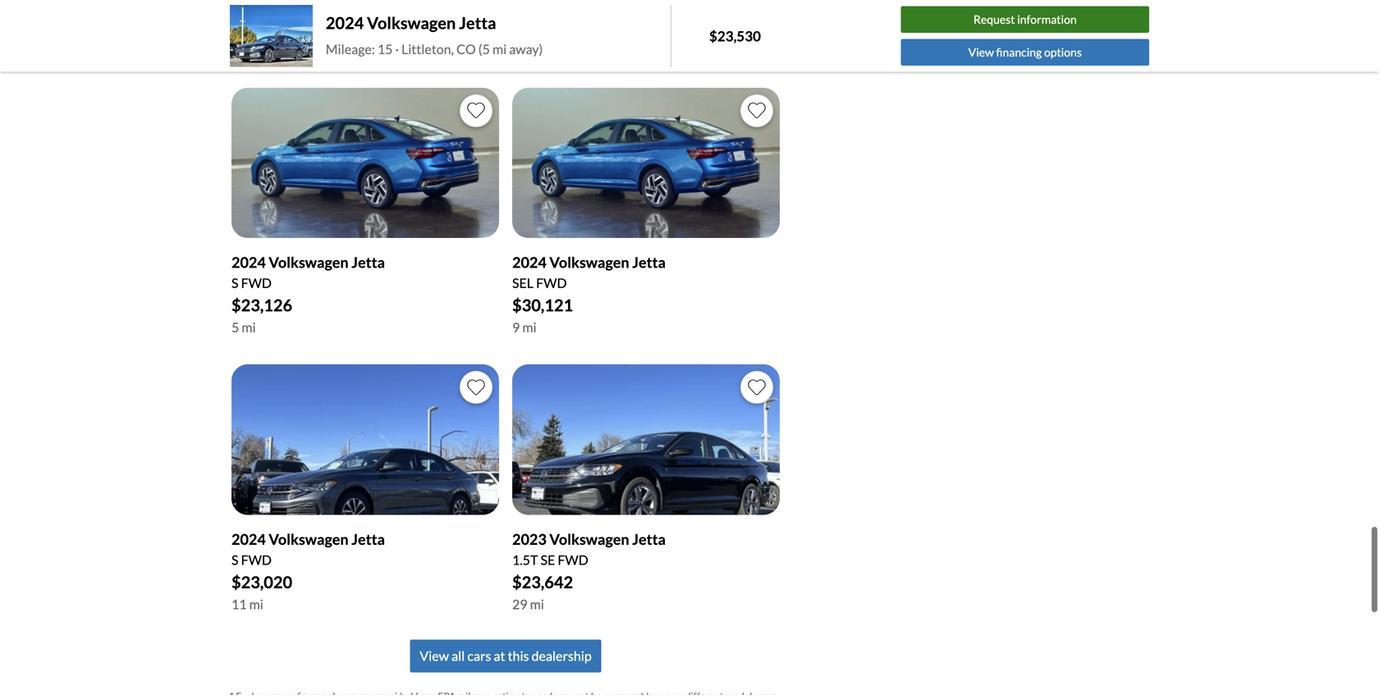 Task type: locate. For each thing, give the bounding box(es) containing it.
fwd for $23,126
[[241, 275, 272, 291]]

volkswagen up ·
[[367, 13, 456, 33]]

2 s from the top
[[232, 552, 239, 568]]

view for view all cars at this dealership
[[420, 648, 449, 664]]

mi right the 11 at the left
[[249, 597, 264, 613]]

recommended from this dealer
[[230, 39, 482, 61]]

at
[[494, 648, 505, 664]]

jetta inside the 2024 volkswagen jetta sel fwd $30,121 9 mi
[[632, 253, 666, 272]]

fwd up $23,126
[[241, 275, 272, 291]]

jetta inside 2024 volkswagen jetta s fwd $23,020 11 mi
[[352, 530, 385, 549]]

jetta for fwd
[[632, 530, 666, 549]]

mi inside 2024 volkswagen jetta s fwd $23,020 11 mi
[[249, 597, 264, 613]]

jetta inside 2023 volkswagen jetta 1.5t se fwd $23,642 29 mi
[[632, 530, 666, 549]]

jetta for $30,121
[[632, 253, 666, 272]]

view financing options
[[969, 45, 1082, 59]]

0 vertical spatial this
[[397, 39, 427, 61]]

view
[[969, 45, 994, 59], [420, 648, 449, 664]]

mi right 9
[[523, 320, 537, 336]]

request information button
[[901, 6, 1150, 33]]

1 s from the top
[[232, 275, 239, 291]]

jetta inside 2024 volkswagen jetta mileage: 15 · littleton, co (5 mi away)
[[459, 13, 496, 33]]

volkswagen up $30,121
[[550, 253, 630, 272]]

fwd inside 2023 volkswagen jetta 1.5t se fwd $23,642 29 mi
[[558, 552, 589, 568]]

2024
[[326, 13, 364, 33], [232, 253, 266, 272], [512, 253, 547, 272], [232, 530, 266, 549]]

s for $23,020
[[232, 552, 239, 568]]

fwd inside 2024 volkswagen jetta s fwd $23,126 5 mi
[[241, 275, 272, 291]]

financing
[[997, 45, 1042, 59]]

15
[[378, 41, 393, 57]]

fwd right se
[[558, 552, 589, 568]]

1 vertical spatial s
[[232, 552, 239, 568]]

volkswagen inside 2024 volkswagen jetta mileage: 15 · littleton, co (5 mi away)
[[367, 13, 456, 33]]

fwd inside 2024 volkswagen jetta s fwd $23,020 11 mi
[[241, 552, 272, 568]]

s inside 2024 volkswagen jetta s fwd $23,126 5 mi
[[232, 275, 239, 291]]

volkswagen up $23,126
[[269, 253, 349, 272]]

2023
[[512, 530, 547, 549]]

mi inside the 2024 volkswagen jetta sel fwd $30,121 9 mi
[[523, 320, 537, 336]]

$23,530
[[710, 28, 761, 44]]

view left 'all'
[[420, 648, 449, 664]]

mi right (5
[[493, 41, 507, 57]]

1 vertical spatial view
[[420, 648, 449, 664]]

2023 volkswagen jetta image
[[512, 365, 780, 515]]

view down request
[[969, 45, 994, 59]]

2024 inside 2024 volkswagen jetta s fwd $23,126 5 mi
[[232, 253, 266, 272]]

volkswagen
[[367, 13, 456, 33], [269, 253, 349, 272], [550, 253, 630, 272], [269, 530, 349, 549], [550, 530, 630, 549]]

volkswagen inside the 2024 volkswagen jetta sel fwd $30,121 9 mi
[[550, 253, 630, 272]]

0 horizontal spatial view
[[420, 648, 449, 664]]

1 vertical spatial this
[[508, 648, 529, 664]]

co
[[457, 41, 476, 57]]

view inside view financing options button
[[969, 45, 994, 59]]

dealer
[[431, 39, 482, 61]]

volkswagen for $30,121
[[550, 253, 630, 272]]

mileage:
[[326, 41, 375, 57]]

mi inside 2024 volkswagen jetta mileage: 15 · littleton, co (5 mi away)
[[493, 41, 507, 57]]

view inside view all cars at this dealership link
[[420, 648, 449, 664]]

2024 inside 2024 volkswagen jetta s fwd $23,020 11 mi
[[232, 530, 266, 549]]

2024 for $23,020
[[232, 530, 266, 549]]

2024 up $23,126
[[232, 253, 266, 272]]

s up $23,126
[[232, 275, 239, 291]]

jetta
[[459, 13, 496, 33], [352, 253, 385, 272], [632, 253, 666, 272], [352, 530, 385, 549], [632, 530, 666, 549]]

this right 'at'
[[508, 648, 529, 664]]

fwd inside the 2024 volkswagen jetta sel fwd $30,121 9 mi
[[536, 275, 567, 291]]

2024 volkswagen jetta sel fwd $30,121 9 mi
[[512, 253, 666, 336]]

mi
[[493, 41, 507, 57], [242, 320, 256, 336], [523, 320, 537, 336], [249, 597, 264, 613], [530, 597, 544, 613]]

jetta inside 2024 volkswagen jetta s fwd $23,126 5 mi
[[352, 253, 385, 272]]

fwd for $30,121
[[536, 275, 567, 291]]

$23,020
[[232, 573, 292, 592]]

s up $23,020
[[232, 552, 239, 568]]

2024 volkswagen jetta image
[[230, 5, 313, 67], [232, 88, 499, 238], [512, 88, 780, 238], [232, 365, 499, 515]]

2024 up sel
[[512, 253, 547, 272]]

s for $23,126
[[232, 275, 239, 291]]

s inside 2024 volkswagen jetta s fwd $23,020 11 mi
[[232, 552, 239, 568]]

volkswagen inside 2024 volkswagen jetta s fwd $23,020 11 mi
[[269, 530, 349, 549]]

(5
[[479, 41, 490, 57]]

2024 volkswagen jetta s fwd $23,126 5 mi
[[232, 253, 385, 336]]

volkswagen for fwd
[[550, 530, 630, 549]]

s
[[232, 275, 239, 291], [232, 552, 239, 568]]

1.5t
[[512, 552, 538, 568]]

2024 for $30,121
[[512, 253, 547, 272]]

view for view financing options
[[969, 45, 994, 59]]

this right 15
[[397, 39, 427, 61]]

away)
[[509, 41, 543, 57]]

mi for $23,020
[[249, 597, 264, 613]]

volkswagen up se
[[550, 530, 630, 549]]

volkswagen inside 2023 volkswagen jetta 1.5t se fwd $23,642 29 mi
[[550, 530, 630, 549]]

1 horizontal spatial this
[[508, 648, 529, 664]]

2024 up $23,020
[[232, 530, 266, 549]]

0 vertical spatial s
[[232, 275, 239, 291]]

dealership
[[532, 648, 592, 664]]

0 vertical spatial view
[[969, 45, 994, 59]]

2024 volkswagen jetta image for $23,020
[[232, 365, 499, 515]]

1 horizontal spatial view
[[969, 45, 994, 59]]

fwd
[[241, 275, 272, 291], [536, 275, 567, 291], [241, 552, 272, 568], [558, 552, 589, 568]]

2024 volkswagen jetta image for $30,121
[[512, 88, 780, 238]]

$23,642
[[512, 573, 573, 592]]

this
[[397, 39, 427, 61], [508, 648, 529, 664]]

mi right '5'
[[242, 320, 256, 336]]

volkswagen inside 2024 volkswagen jetta s fwd $23,126 5 mi
[[269, 253, 349, 272]]

mi inside 2024 volkswagen jetta s fwd $23,126 5 mi
[[242, 320, 256, 336]]

jetta for $23,126
[[352, 253, 385, 272]]

volkswagen up $23,020
[[269, 530, 349, 549]]

fwd up $30,121
[[536, 275, 567, 291]]

2024 inside the 2024 volkswagen jetta sel fwd $30,121 9 mi
[[512, 253, 547, 272]]

mi right '29'
[[530, 597, 544, 613]]

2024 up mileage:
[[326, 13, 364, 33]]

fwd up $23,020
[[241, 552, 272, 568]]

·
[[395, 41, 399, 57]]

2024 inside 2024 volkswagen jetta mileage: 15 · littleton, co (5 mi away)
[[326, 13, 364, 33]]



Task type: vqa. For each thing, say whether or not it's contained in the screenshot.
Jetta associated with $30,121
yes



Task type: describe. For each thing, give the bounding box(es) containing it.
mi inside 2023 volkswagen jetta 1.5t se fwd $23,642 29 mi
[[530, 597, 544, 613]]

view financing options button
[[901, 39, 1150, 66]]

5
[[232, 320, 239, 336]]

recommended
[[230, 39, 351, 61]]

fwd for $23,020
[[241, 552, 272, 568]]

11
[[232, 597, 247, 613]]

mi for $30,121
[[523, 320, 537, 336]]

2023 volkswagen jetta 1.5t se fwd $23,642 29 mi
[[512, 530, 666, 613]]

volkswagen for $23,126
[[269, 253, 349, 272]]

2024 for ·
[[326, 13, 364, 33]]

all
[[452, 648, 465, 664]]

from
[[354, 39, 394, 61]]

se
[[541, 552, 555, 568]]

request
[[974, 12, 1015, 26]]

jetta for $23,020
[[352, 530, 385, 549]]

9
[[512, 320, 520, 336]]

view all cars at this dealership
[[420, 648, 592, 664]]

0 horizontal spatial this
[[397, 39, 427, 61]]

volkswagen for $23,020
[[269, 530, 349, 549]]

mi for $23,126
[[242, 320, 256, 336]]

information
[[1018, 12, 1077, 26]]

29
[[512, 597, 528, 613]]

2024 for $23,126
[[232, 253, 266, 272]]

sel
[[512, 275, 534, 291]]

request information
[[974, 12, 1077, 26]]

$23,126
[[232, 296, 292, 315]]

volkswagen for ·
[[367, 13, 456, 33]]

2024 volkswagen jetta image for $23,126
[[232, 88, 499, 238]]

view all cars at this dealership link
[[410, 640, 602, 673]]

2024 volkswagen jetta mileage: 15 · littleton, co (5 mi away)
[[326, 13, 543, 57]]

options
[[1045, 45, 1082, 59]]

littleton,
[[402, 41, 454, 57]]

2024 volkswagen jetta s fwd $23,020 11 mi
[[232, 530, 385, 613]]

$30,121
[[512, 296, 573, 315]]

cars
[[468, 648, 491, 664]]

jetta for ·
[[459, 13, 496, 33]]



